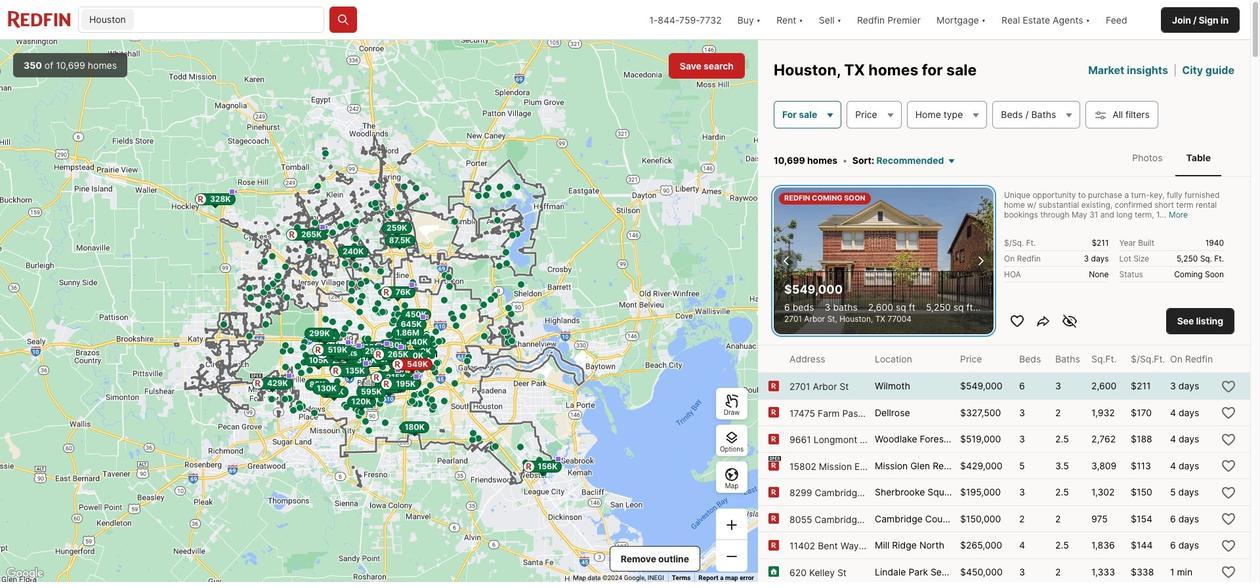 Task type: vqa. For each thing, say whether or not it's contained in the screenshot.
1-844-759-7732 link
no



Task type: describe. For each thing, give the bounding box(es) containing it.
toggle search results photos view tab
[[1122, 142, 1173, 174]]

google image
[[3, 566, 47, 583]]

next image
[[973, 253, 988, 269]]



Task type: locate. For each thing, give the bounding box(es) containing it.
submit search image
[[337, 13, 350, 26]]

map region
[[0, 40, 758, 583]]

tab list
[[1109, 139, 1235, 177]]

previous image
[[779, 253, 795, 269]]

toggle search results table view tab
[[1176, 142, 1221, 174]]

None search field
[[136, 7, 324, 33]]



